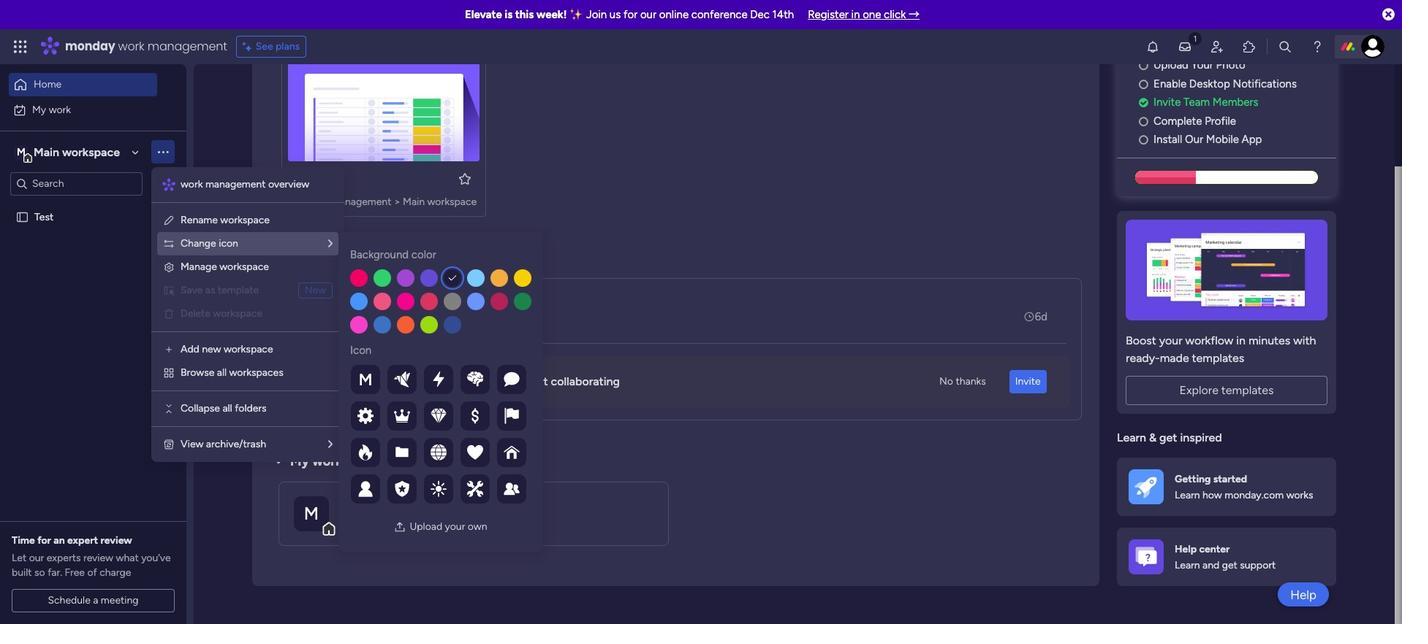 Task type: describe. For each thing, give the bounding box(es) containing it.
view archive/trash image
[[163, 439, 175, 451]]

and for get
[[1202, 560, 1219, 572]]

what
[[116, 553, 139, 565]]

this
[[515, 8, 534, 21]]

check circle image
[[1139, 97, 1148, 108]]

see plans
[[256, 40, 300, 53]]

learn for getting
[[1175, 490, 1200, 502]]

getting started learn how monday.com works
[[1175, 473, 1313, 502]]

invite inside button
[[1015, 376, 1041, 388]]

all for browse
[[217, 367, 227, 379]]

brad klo image
[[1361, 35, 1384, 58]]

home
[[34, 78, 62, 91]]

circle o image for complete
[[1139, 116, 1148, 127]]

1 image
[[1189, 30, 1202, 46]]

week!
[[536, 8, 567, 21]]

✨
[[570, 8, 583, 21]]

elevate is this week! ✨ join us for our online conference dec 14th
[[465, 8, 794, 21]]

us
[[610, 8, 621, 21]]

close my workspaces image
[[270, 453, 287, 471]]

app
[[1242, 133, 1262, 146]]

complete profile
[[1153, 115, 1236, 128]]

how
[[1202, 490, 1222, 502]]

started
[[1213, 473, 1247, 486]]

1
[[424, 254, 428, 267]]

update feed (inbox)
[[290, 253, 412, 269]]

browse
[[181, 367, 214, 379]]

change
[[181, 238, 216, 250]]

list arrow image
[[328, 440, 333, 450]]

m inside the workspace selection element
[[17, 146, 26, 158]]

members
[[1213, 96, 1258, 109]]

teammates
[[439, 375, 498, 389]]

expert
[[67, 535, 98, 548]]

no thanks
[[939, 376, 986, 388]]

learn for help
[[1175, 560, 1200, 572]]

work right monday
[[118, 38, 144, 55]]

view
[[181, 439, 203, 451]]

see plans button
[[236, 36, 306, 58]]

manage workspace
[[181, 261, 269, 273]]

install
[[1153, 133, 1182, 146]]

help for help
[[1290, 588, 1316, 603]]

support
[[1240, 560, 1276, 572]]

template
[[218, 284, 259, 297]]

and for start
[[501, 375, 521, 389]]

workspace for manage workspace
[[219, 261, 269, 273]]

public board image
[[15, 210, 29, 224]]

→
[[909, 8, 920, 21]]

0 vertical spatial get
[[1159, 431, 1177, 445]]

background color
[[350, 249, 436, 262]]

1 vertical spatial main
[[403, 196, 425, 208]]

for inside time for an expert review let our experts review what you've built so far. free of charge
[[37, 535, 51, 548]]

work management overview
[[181, 178, 309, 191]]

your for upload
[[445, 521, 465, 534]]

templates image image
[[1130, 220, 1323, 321]]

delete workspace
[[181, 308, 262, 320]]

inbox image
[[1178, 39, 1192, 54]]

color
[[411, 249, 436, 262]]

menu item inside menu
[[163, 282, 333, 300]]

all for collapse
[[223, 403, 232, 415]]

add new workspace
[[181, 344, 273, 356]]

workspace selection element
[[14, 144, 122, 163]]

work up rename
[[181, 178, 203, 191]]

meeting
[[101, 595, 139, 607]]

workspace up browse all workspaces
[[224, 344, 273, 356]]

&
[[1149, 431, 1157, 445]]

view archive/trash
[[181, 439, 266, 451]]

schedule a meeting button
[[12, 590, 175, 613]]

browse all workspaces image
[[163, 368, 175, 379]]

monday work management
[[65, 38, 227, 55]]

list arrow image
[[328, 239, 333, 249]]

workflow
[[1185, 334, 1233, 348]]

select product image
[[13, 39, 28, 54]]

work right component icon
[[306, 196, 329, 208]]

collapse all folders
[[181, 403, 266, 415]]

explore templates
[[1179, 384, 1274, 398]]

my for my work
[[32, 103, 46, 116]]

0 vertical spatial review
[[100, 535, 132, 548]]

templates inside button
[[1221, 384, 1274, 398]]

collapse
[[181, 403, 220, 415]]

templates inside "boost your workflow in minutes with ready-made templates"
[[1192, 351, 1244, 365]]

complete profile link
[[1139, 113, 1336, 130]]

you've
[[141, 553, 171, 565]]

built
[[12, 567, 32, 580]]

6d
[[1035, 310, 1047, 324]]

upload for upload your own
[[410, 521, 442, 534]]

profile
[[1205, 115, 1236, 128]]

add new workspace image
[[163, 344, 175, 356]]

schedule a meeting
[[48, 595, 139, 607]]

test for public board image
[[34, 211, 54, 223]]

invite team members link
[[1139, 95, 1336, 111]]

work inside button
[[49, 103, 71, 116]]

delete workspace image
[[163, 308, 175, 320]]

my for my workspaces
[[290, 454, 309, 470]]

help for help center learn and get support
[[1175, 544, 1197, 556]]

your
[[1191, 59, 1213, 72]]

collapse all folders image
[[163, 403, 175, 415]]

let
[[12, 553, 26, 565]]

as
[[205, 284, 215, 297]]

browse all workspaces
[[181, 367, 283, 379]]

boost your workflow in minutes with ready-made templates
[[1126, 334, 1316, 365]]

0 vertical spatial in
[[851, 8, 860, 21]]

folders
[[235, 403, 266, 415]]

roy
[[342, 302, 361, 315]]

see
[[256, 40, 273, 53]]

no thanks button
[[933, 371, 992, 394]]

center
[[1199, 544, 1230, 556]]

my work button
[[9, 98, 157, 122]]

enable
[[1153, 77, 1187, 90]]

work inside main workspace work management
[[357, 518, 381, 531]]

change icon image
[[163, 238, 175, 250]]

new
[[305, 284, 326, 297]]

1 horizontal spatial for
[[623, 8, 638, 21]]

free
[[65, 567, 85, 580]]

workspace down add to favorites "icon" on the left top of page
[[427, 196, 477, 208]]

boost
[[1126, 334, 1156, 348]]



Task type: vqa. For each thing, say whether or not it's contained in the screenshot.
1st 'items' from the bottom of the page
no



Task type: locate. For each thing, give the bounding box(es) containing it.
circle o image
[[1139, 79, 1148, 90]]

circle o image for upload
[[1139, 60, 1148, 71]]

time for an expert review let our experts review what you've built so far. free of charge
[[12, 535, 171, 580]]

1 horizontal spatial workspace image
[[294, 497, 329, 532]]

workspace down template on the top left of page
[[213, 308, 262, 320]]

0 vertical spatial all
[[217, 367, 227, 379]]

start
[[523, 375, 548, 389]]

templates right the explore
[[1221, 384, 1274, 398]]

2 horizontal spatial main
[[403, 196, 425, 208]]

workspace image
[[14, 144, 29, 160], [294, 497, 329, 532]]

your inside button
[[445, 521, 465, 534]]

register in one click →
[[808, 8, 920, 21]]

your for boost
[[1159, 334, 1182, 348]]

circle o image inside install our mobile app link
[[1139, 135, 1148, 146]]

0 vertical spatial your
[[1159, 334, 1182, 348]]

workspace for main workspace work management
[[371, 498, 434, 514]]

learn down the center
[[1175, 560, 1200, 572]]

1 vertical spatial templates
[[1221, 384, 1274, 398]]

0 horizontal spatial your
[[412, 375, 436, 389]]

my
[[32, 103, 46, 116], [290, 454, 309, 470]]

learn left '&'
[[1117, 431, 1146, 445]]

manage
[[181, 261, 217, 273]]

circle o image left install
[[1139, 135, 1148, 146]]

0 vertical spatial workspaces
[[229, 367, 283, 379]]

option
[[0, 204, 186, 207]]

feed
[[338, 253, 365, 269]]

1 vertical spatial circle o image
[[1139, 116, 1148, 127]]

save
[[181, 284, 203, 297]]

dec
[[750, 8, 770, 21]]

test right public board image
[[34, 211, 54, 223]]

workspace for rename workspace
[[220, 214, 270, 227]]

rename workspace image
[[163, 215, 175, 227]]

1 horizontal spatial my
[[290, 454, 309, 470]]

circle o image inside complete profile link
[[1139, 116, 1148, 127]]

get inside help center learn and get support
[[1222, 560, 1237, 572]]

save as template
[[181, 284, 259, 297]]

review up 'of'
[[83, 553, 113, 565]]

our inside time for an expert review let our experts review what you've built so far. free of charge
[[29, 553, 44, 565]]

apps image
[[1242, 39, 1257, 54]]

search everything image
[[1278, 39, 1292, 54]]

learn inside getting started learn how monday.com works
[[1175, 490, 1200, 502]]

0 vertical spatial and
[[501, 375, 521, 389]]

0 horizontal spatial for
[[37, 535, 51, 548]]

new
[[202, 344, 221, 356]]

1 vertical spatial your
[[412, 375, 436, 389]]

1 circle o image from the top
[[1139, 60, 1148, 71]]

background
[[350, 249, 409, 262]]

your
[[1159, 334, 1182, 348], [412, 375, 436, 389], [445, 521, 465, 534]]

workspace image left 'main workspace' on the left top of page
[[14, 144, 29, 160]]

for
[[623, 8, 638, 21], [37, 535, 51, 548]]

experts
[[47, 553, 81, 565]]

my right close my workspaces icon
[[290, 454, 309, 470]]

our
[[640, 8, 656, 21], [29, 553, 44, 565]]

get down the center
[[1222, 560, 1237, 572]]

1 horizontal spatial get
[[1222, 560, 1237, 572]]

work left photo icon
[[357, 518, 381, 531]]

0 horizontal spatial test
[[34, 211, 54, 223]]

learn
[[1117, 431, 1146, 445], [1175, 490, 1200, 502], [1175, 560, 1200, 572]]

2 horizontal spatial m
[[359, 370, 372, 390]]

circle o image down check circle image
[[1139, 116, 1148, 127]]

upload for upload your photo
[[1153, 59, 1189, 72]]

workspace up icon
[[220, 214, 270, 227]]

roy mann image
[[304, 303, 333, 332]]

upload up enable
[[1153, 59, 1189, 72]]

menu containing work management overview
[[151, 167, 344, 463]]

and inside help center learn and get support
[[1202, 560, 1219, 572]]

1 horizontal spatial test
[[309, 172, 332, 186]]

all left folders
[[223, 403, 232, 415]]

photo icon image
[[394, 522, 406, 534]]

0 vertical spatial templates
[[1192, 351, 1244, 365]]

test inside test list box
[[34, 211, 54, 223]]

0 vertical spatial for
[[623, 8, 638, 21]]

and
[[501, 375, 521, 389], [1202, 560, 1219, 572]]

rename workspace
[[181, 214, 270, 227]]

delete
[[181, 308, 210, 320]]

menu
[[151, 167, 344, 463]]

enable desktop notifications link
[[1139, 76, 1336, 92]]

1 vertical spatial learn
[[1175, 490, 1200, 502]]

workspace up photo icon
[[371, 498, 434, 514]]

add
[[181, 344, 199, 356]]

notifications
[[1233, 77, 1297, 90]]

1 vertical spatial upload
[[410, 521, 442, 534]]

complete
[[1153, 115, 1202, 128]]

0 horizontal spatial and
[[501, 375, 521, 389]]

0 vertical spatial upload
[[1153, 59, 1189, 72]]

1 vertical spatial for
[[37, 535, 51, 548]]

0 horizontal spatial main
[[34, 145, 59, 159]]

monday
[[65, 38, 115, 55]]

invite members image
[[1210, 39, 1224, 54]]

mann
[[364, 302, 391, 315]]

workspace for delete workspace
[[213, 308, 262, 320]]

your left teammates
[[412, 375, 436, 389]]

1 horizontal spatial our
[[640, 8, 656, 21]]

1 horizontal spatial help
[[1290, 588, 1316, 603]]

enable desktop notifications
[[1153, 77, 1297, 90]]

delete workspace menu item
[[163, 306, 333, 323]]

>
[[394, 196, 400, 208]]

2 horizontal spatial your
[[1159, 334, 1182, 348]]

help center element
[[1117, 529, 1336, 587]]

workspace up template on the top left of page
[[219, 261, 269, 273]]

in left minutes
[[1236, 334, 1246, 348]]

circle o image for install
[[1139, 135, 1148, 146]]

0 vertical spatial main
[[34, 145, 59, 159]]

help
[[1175, 544, 1197, 556], [1290, 588, 1316, 603]]

our left 'online'
[[640, 8, 656, 21]]

1 horizontal spatial in
[[1236, 334, 1246, 348]]

m left 'main workspace' on the left top of page
[[17, 146, 26, 158]]

charge
[[100, 567, 131, 580]]

0 horizontal spatial workspace image
[[14, 144, 29, 160]]

invite for your
[[380, 375, 410, 389]]

roy mann
[[342, 302, 391, 315]]

invite button
[[1009, 371, 1047, 394]]

0 vertical spatial help
[[1175, 544, 1197, 556]]

team
[[1184, 96, 1210, 109]]

main for main workspace work management
[[339, 498, 367, 514]]

circle o image up circle o icon
[[1139, 60, 1148, 71]]

online
[[659, 8, 689, 21]]

1 horizontal spatial main
[[339, 498, 367, 514]]

1 horizontal spatial m
[[304, 503, 319, 524]]

desktop
[[1189, 77, 1230, 90]]

1 horizontal spatial workspaces
[[312, 454, 384, 470]]

0 vertical spatial my
[[32, 103, 46, 116]]

workspace for main workspace
[[62, 145, 120, 159]]

menu item containing save as template
[[163, 282, 333, 300]]

help image
[[1310, 39, 1325, 54]]

an
[[54, 535, 65, 548]]

14th
[[772, 8, 794, 21]]

my down home
[[32, 103, 46, 116]]

management
[[147, 38, 227, 55], [205, 178, 266, 191], [331, 196, 391, 208], [383, 518, 448, 531]]

test right public board icon
[[309, 172, 332, 186]]

test
[[309, 172, 332, 186], [34, 211, 54, 223]]

upload right photo icon
[[410, 521, 442, 534]]

management inside main workspace work management
[[383, 518, 448, 531]]

workspaces
[[229, 367, 283, 379], [312, 454, 384, 470]]

m down icon
[[359, 370, 372, 390]]

component image
[[288, 194, 301, 207]]

2 vertical spatial m
[[304, 503, 319, 524]]

for left an
[[37, 535, 51, 548]]

invite for team
[[1153, 96, 1181, 109]]

help inside button
[[1290, 588, 1316, 603]]

work management > main workspace
[[306, 196, 477, 208]]

templates
[[1192, 351, 1244, 365], [1221, 384, 1274, 398]]

mobile
[[1206, 133, 1239, 146]]

help center learn and get support
[[1175, 544, 1276, 572]]

collaborating
[[551, 375, 620, 389]]

for right the us
[[623, 8, 638, 21]]

1 vertical spatial and
[[1202, 560, 1219, 572]]

in inside "boost your workflow in minutes with ready-made templates"
[[1236, 334, 1246, 348]]

click
[[884, 8, 906, 21]]

explore templates button
[[1126, 376, 1327, 406]]

1 vertical spatial workspace image
[[294, 497, 329, 532]]

upload your own
[[410, 521, 487, 534]]

upload inside button
[[410, 521, 442, 534]]

far.
[[48, 567, 62, 580]]

our
[[1185, 133, 1203, 146]]

work down home
[[49, 103, 71, 116]]

0 vertical spatial test
[[309, 172, 332, 186]]

your up made
[[1159, 334, 1182, 348]]

0 horizontal spatial invite
[[380, 375, 410, 389]]

plans
[[276, 40, 300, 53]]

so
[[34, 567, 45, 580]]

0 horizontal spatial my
[[32, 103, 46, 116]]

a
[[93, 595, 98, 607]]

install our mobile app
[[1153, 133, 1262, 146]]

1 vertical spatial get
[[1222, 560, 1237, 572]]

learn inside help center learn and get support
[[1175, 560, 1200, 572]]

in left one
[[851, 8, 860, 21]]

your left own
[[445, 521, 465, 534]]

1 horizontal spatial and
[[1202, 560, 1219, 572]]

workspace options image
[[156, 145, 170, 160]]

menu item
[[163, 282, 333, 300]]

rename
[[181, 214, 218, 227]]

2 vertical spatial main
[[339, 498, 367, 514]]

and down the center
[[1202, 560, 1219, 572]]

ready-
[[1126, 351, 1160, 365]]

public board image
[[288, 171, 304, 187]]

0 vertical spatial circle o image
[[1139, 60, 1148, 71]]

install our mobile app link
[[1139, 132, 1336, 148]]

1 horizontal spatial your
[[445, 521, 465, 534]]

1 vertical spatial review
[[83, 553, 113, 565]]

1 horizontal spatial invite
[[1015, 376, 1041, 388]]

workspace image down my workspaces
[[294, 497, 329, 532]]

1 vertical spatial help
[[1290, 588, 1316, 603]]

photo
[[1216, 59, 1245, 72]]

main for main workspace
[[34, 145, 59, 159]]

your inside "boost your workflow in minutes with ready-made templates"
[[1159, 334, 1182, 348]]

1 vertical spatial m
[[359, 370, 372, 390]]

2 circle o image from the top
[[1139, 116, 1148, 127]]

1 vertical spatial all
[[223, 403, 232, 415]]

is
[[505, 8, 513, 21]]

0 vertical spatial m
[[17, 146, 26, 158]]

0 horizontal spatial m
[[17, 146, 26, 158]]

manage workspace image
[[163, 262, 175, 273]]

0 horizontal spatial help
[[1175, 544, 1197, 556]]

getting started element
[[1117, 459, 1336, 517]]

main down my workspaces
[[339, 498, 367, 514]]

circle o image
[[1139, 60, 1148, 71], [1139, 116, 1148, 127], [1139, 135, 1148, 146]]

3 circle o image from the top
[[1139, 135, 1148, 146]]

and left start
[[501, 375, 521, 389]]

join
[[586, 8, 607, 21]]

2 horizontal spatial invite
[[1153, 96, 1181, 109]]

your for invite
[[412, 375, 436, 389]]

0 horizontal spatial in
[[851, 8, 860, 21]]

schedule
[[48, 595, 90, 607]]

Search in workspace field
[[31, 175, 122, 192]]

our up so
[[29, 553, 44, 565]]

0 horizontal spatial get
[[1159, 431, 1177, 445]]

0 vertical spatial learn
[[1117, 431, 1146, 445]]

learn down getting
[[1175, 490, 1200, 502]]

notifications image
[[1145, 39, 1160, 54]]

main down "my work"
[[34, 145, 59, 159]]

register in one click → link
[[808, 8, 920, 21]]

workspace up search in workspace field
[[62, 145, 120, 159]]

upload your photo link
[[1139, 57, 1336, 74]]

thanks
[[956, 376, 986, 388]]

m down my workspaces
[[304, 503, 319, 524]]

my work
[[32, 103, 71, 116]]

get right '&'
[[1159, 431, 1177, 445]]

1 vertical spatial workspaces
[[312, 454, 384, 470]]

home button
[[9, 73, 157, 96]]

help inside help center learn and get support
[[1175, 544, 1197, 556]]

1 vertical spatial test
[[34, 211, 54, 223]]

work
[[118, 38, 144, 55], [49, 103, 71, 116], [181, 178, 203, 191], [306, 196, 329, 208], [357, 518, 381, 531]]

main inside the workspace selection element
[[34, 145, 59, 159]]

workspaces down list arrow icon
[[312, 454, 384, 470]]

0 vertical spatial workspace image
[[14, 144, 29, 160]]

all down 'add new workspace'
[[217, 367, 227, 379]]

0 horizontal spatial upload
[[410, 521, 442, 534]]

register
[[808, 8, 849, 21]]

2 vertical spatial circle o image
[[1139, 135, 1148, 146]]

main inside main workspace work management
[[339, 498, 367, 514]]

0 vertical spatial our
[[640, 8, 656, 21]]

test list box
[[0, 202, 186, 427]]

explore
[[1179, 384, 1218, 398]]

1 vertical spatial in
[[1236, 334, 1246, 348]]

circle o image inside upload your photo link
[[1139, 60, 1148, 71]]

service icon image
[[163, 285, 175, 297]]

0 horizontal spatial our
[[29, 553, 44, 565]]

1 vertical spatial our
[[29, 553, 44, 565]]

workspaces up folders
[[229, 367, 283, 379]]

my inside button
[[32, 103, 46, 116]]

test for public board icon
[[309, 172, 332, 186]]

update
[[290, 253, 335, 269]]

works
[[1286, 490, 1313, 502]]

2 vertical spatial learn
[[1175, 560, 1200, 572]]

2 vertical spatial your
[[445, 521, 465, 534]]

templates down workflow
[[1192, 351, 1244, 365]]

0 horizontal spatial workspaces
[[229, 367, 283, 379]]

upload your photo
[[1153, 59, 1245, 72]]

change icon
[[181, 238, 238, 250]]

inspired
[[1180, 431, 1222, 445]]

1 horizontal spatial upload
[[1153, 59, 1189, 72]]

1 vertical spatial my
[[290, 454, 309, 470]]

getting
[[1175, 473, 1211, 486]]

conference
[[691, 8, 748, 21]]

main right >
[[403, 196, 425, 208]]

elevate
[[465, 8, 502, 21]]

workspace inside menu item
[[213, 308, 262, 320]]

review up what
[[100, 535, 132, 548]]

workspace inside main workspace work management
[[371, 498, 434, 514]]

close update feed (inbox) image
[[270, 252, 287, 270]]

add to favorites image
[[458, 171, 472, 186]]



